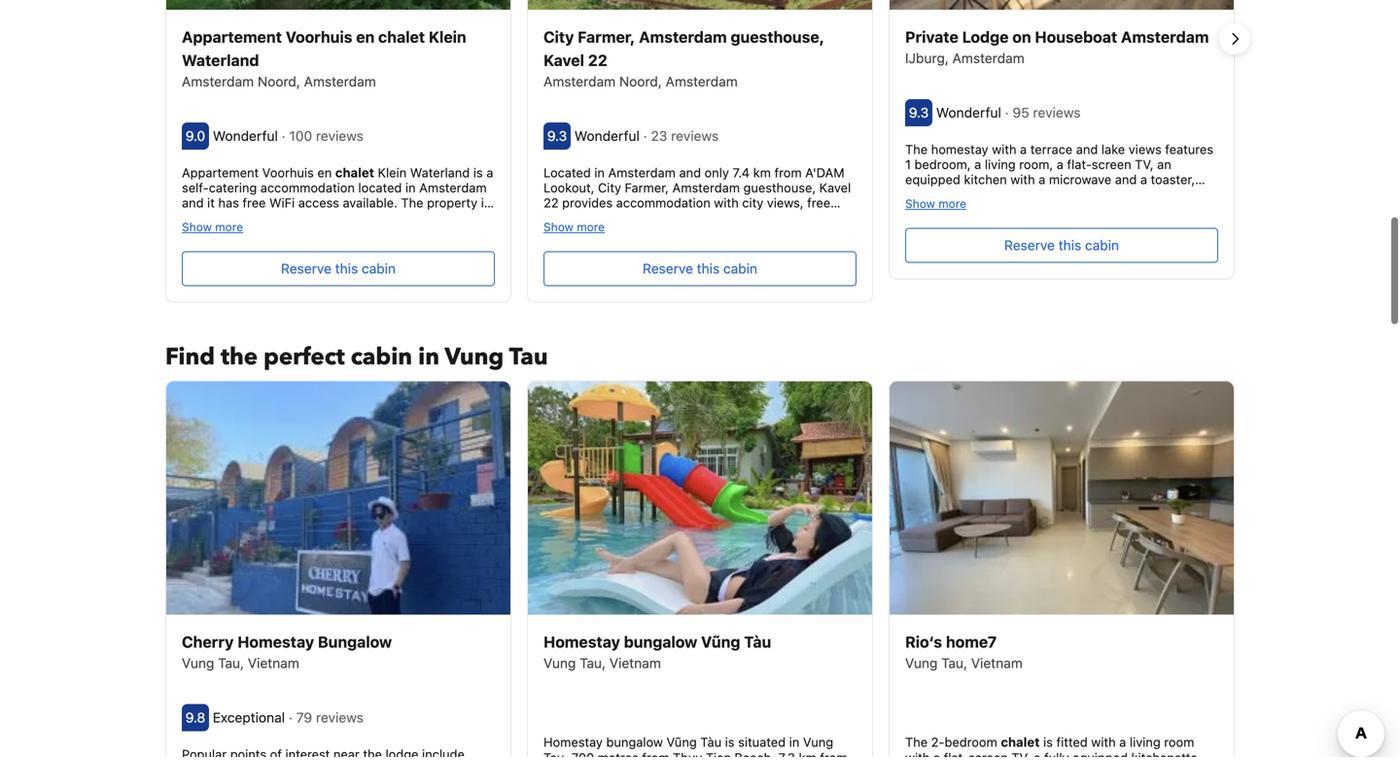 Task type: vqa. For each thing, say whether or not it's contained in the screenshot.
top transfers
no



Task type: locate. For each thing, give the bounding box(es) containing it.
screen down the 2-bedroom chalet
[[969, 751, 1008, 758]]

chalet inside the appartement voorhuis en chalet klein waterland amsterdam noord, amsterdam
[[378, 28, 425, 46]]

1 horizontal spatial tv,
[[1135, 157, 1154, 172]]

1 vertical spatial 1
[[931, 187, 937, 202]]

appartement voorhuis en chalet klein waterland image
[[166, 0, 511, 10]]

wonderful for ijburg,
[[936, 104, 1002, 120]]

reserve this cabin inside city farmer, amsterdam guesthouse, kavel 22 section
[[643, 261, 758, 277]]

0 horizontal spatial en
[[317, 165, 332, 180]]

9.0
[[186, 128, 205, 144]]

0 horizontal spatial chalet
[[335, 165, 374, 180]]

1 up featured
[[931, 187, 937, 202]]

0 vertical spatial equipped
[[906, 172, 961, 187]]

this inside private lodge on houseboat amsterdam section
[[1059, 237, 1082, 253]]

homestay
[[238, 633, 314, 652], [544, 633, 620, 652], [544, 735, 603, 750]]

1 vertical spatial screen
[[969, 751, 1008, 758]]

scored 9.3 element up the homestay
[[906, 99, 933, 126]]

0 horizontal spatial this
[[335, 261, 358, 277]]

cherry homestay bungalow link
[[182, 631, 495, 654]]

rio's home7 vung tau, vietnam
[[906, 633, 1023, 672]]

living inside the homestay with a terrace and lake views features 1 bedroom, a living room, a flat-screen tv, an equipped kitchen with a microwave and a toaster, and 1 bathroom with a shower. towels and bed linen are featured in the homestay. there is also a seating area and a
[[985, 157, 1016, 172]]

bedroom,
[[915, 157, 971, 172]]

show more inside private lodge on houseboat amsterdam section
[[906, 197, 967, 211]]

bungalow inside homestay bungalow vũng tàu is situated in vung tau, 700 metres from thuy tien beach, 7.3 km fro
[[606, 735, 663, 750]]

reviews right 79 at the bottom left
[[316, 710, 364, 726]]

appartement inside the appartement voorhuis en chalet klein waterland amsterdam noord, amsterdam
[[182, 28, 282, 46]]

wonderful inside appartement voorhuis en chalet klein waterland section
[[213, 128, 278, 144]]

km down property
[[455, 211, 473, 225]]

from 100 reviews element
[[282, 128, 367, 144]]

1 horizontal spatial reserve this cabin
[[643, 261, 758, 277]]

klein inside the appartement voorhuis en chalet klein waterland amsterdam noord, amsterdam
[[429, 28, 467, 46]]

cabin for chalet
[[362, 261, 396, 277]]

2 vertical spatial chalet
[[1001, 735, 1040, 750]]

reviews
[[1033, 104, 1081, 120], [316, 128, 364, 144], [671, 128, 719, 144], [316, 710, 364, 726]]

reserve inside private lodge on houseboat amsterdam section
[[1005, 237, 1055, 253]]

0 vertical spatial klein
[[429, 28, 467, 46]]

noord, inside the appartement voorhuis en chalet klein waterland amsterdam noord, amsterdam
[[258, 73, 300, 89]]

with down kitchen
[[1000, 187, 1025, 202]]

amsterdam
[[639, 28, 727, 46], [1121, 28, 1209, 46], [953, 50, 1025, 66], [182, 73, 254, 89], [304, 73, 376, 89], [544, 73, 616, 89], [666, 73, 738, 89], [419, 180, 487, 195], [245, 211, 313, 225]]

room,
[[1020, 157, 1054, 172]]

9.3 for 22
[[547, 128, 567, 144]]

berlage.
[[297, 226, 345, 240]]

1 horizontal spatial this
[[697, 261, 720, 277]]

en
[[356, 28, 375, 46], [317, 165, 332, 180]]

1 vertical spatial bungalow
[[606, 735, 663, 750]]

cherry homestay bungalow image
[[166, 382, 511, 615]]

0 horizontal spatial reserve this cabin
[[281, 261, 396, 277]]

this
[[1059, 237, 1082, 253], [335, 261, 358, 277], [697, 261, 720, 277]]

reserve this cabin link inside appartement voorhuis en chalet klein waterland section
[[182, 251, 495, 287]]

tau, up "700"
[[580, 656, 606, 672]]

the right find
[[221, 341, 258, 374]]

0 vertical spatial en
[[356, 28, 375, 46]]

0 horizontal spatial rated wonderful element
[[213, 128, 282, 144]]

rio's home7 image
[[890, 382, 1234, 615]]

show
[[906, 197, 936, 211], [182, 220, 212, 234], [544, 220, 574, 234]]

1 vertical spatial the
[[213, 226, 232, 240]]

city farmer, amsterdam guesthouse, kavel 22 link
[[544, 25, 857, 72]]

9.3 down kavel
[[547, 128, 567, 144]]

also
[[1131, 202, 1155, 217]]

vung up "700"
[[544, 656, 576, 672]]

vung inside homestay bungalow vũng tàu is situated in vung tau, 700 metres from thuy tien beach, 7.3 km fro
[[803, 735, 834, 750]]

appartement for appartement voorhuis en chalet klein waterland amsterdam noord, amsterdam
[[182, 28, 282, 46]]

0 horizontal spatial reserve this cabin link
[[182, 251, 495, 287]]

1 horizontal spatial wonderful
[[575, 128, 640, 144]]

wonderful up appartement voorhuis en chalet
[[213, 128, 278, 144]]

is up tien
[[725, 735, 735, 750]]

wonderful up the homestay
[[936, 104, 1002, 120]]

tv, left fully
[[1012, 751, 1031, 758]]

waterland
[[182, 51, 259, 69], [410, 165, 470, 180]]

reserve this cabin inside appartement voorhuis en chalet klein waterland section
[[281, 261, 396, 277]]

the left '2-'
[[906, 735, 928, 750]]

cabin for guesthouse,
[[724, 261, 758, 277]]

flat- up microwave
[[1067, 157, 1092, 172]]

voorhuis inside the appartement voorhuis en chalet klein waterland amsterdam noord, amsterdam
[[286, 28, 353, 46]]

cabin inside appartement voorhuis en chalet klein waterland section
[[362, 261, 396, 277]]

city farmer, amsterdam guesthouse, kavel 22 amsterdam noord, amsterdam
[[544, 28, 825, 89]]

vung down 'cherry'
[[182, 656, 214, 672]]

2 horizontal spatial rated wonderful element
[[936, 104, 1005, 120]]

noord, inside city farmer, amsterdam guesthouse, kavel 22 amsterdam noord, amsterdam
[[619, 73, 662, 89]]

waterland up '9.0'
[[182, 51, 259, 69]]

chalet down appartement voorhuis en chalet klein waterland image
[[378, 28, 425, 46]]

chalet for appartement voorhuis en chalet klein waterland amsterdam noord, amsterdam
[[378, 28, 425, 46]]

and down self-
[[182, 195, 204, 210]]

9.3 inside city farmer, amsterdam guesthouse, kavel 22 section
[[547, 128, 567, 144]]

rated wonderful element left 23
[[575, 128, 644, 144]]

show more for 22
[[544, 220, 605, 234]]

1 vertical spatial en
[[317, 165, 332, 180]]

0 vertical spatial from
[[214, 211, 242, 225]]

vũng
[[701, 633, 741, 652], [667, 735, 697, 750]]

featured
[[928, 202, 977, 217]]

1 horizontal spatial screen
[[1092, 157, 1132, 172]]

1 vertical spatial the
[[401, 195, 424, 210]]

with up kitchen
[[992, 142, 1017, 156]]

1 vietnam from the left
[[248, 656, 299, 672]]

1 horizontal spatial reserve
[[643, 261, 693, 277]]

1 vertical spatial from
[[182, 226, 209, 240]]

0 horizontal spatial wonderful
[[213, 128, 278, 144]]

2 horizontal spatial chalet
[[1001, 735, 1040, 750]]

rated wonderful element up the homestay
[[936, 104, 1005, 120]]

voorhuis up accommodation
[[262, 165, 314, 180]]

show inside city farmer, amsterdam guesthouse, kavel 22 section
[[544, 220, 574, 234]]

1 horizontal spatial flat-
[[1067, 157, 1092, 172]]

reserve inside city farmer, amsterdam guesthouse, kavel 22 section
[[643, 261, 693, 277]]

1 vertical spatial equipped
[[1073, 751, 1128, 758]]

tau, down 'cherry'
[[218, 656, 244, 672]]

0 horizontal spatial show more button
[[182, 219, 243, 234]]

0 horizontal spatial 1
[[906, 157, 911, 172]]

0 vertical spatial living
[[985, 157, 1016, 172]]

more
[[939, 197, 967, 211], [215, 220, 243, 234], [577, 220, 605, 234]]

tàu inside 'homestay bungalow vũng tàu vung tau, vietnam'
[[744, 633, 772, 652]]

0 horizontal spatial flat-
[[944, 751, 969, 758]]

vung down 'rio's'
[[906, 656, 938, 672]]

reviews right 100
[[316, 128, 364, 144]]

1 horizontal spatial waterland
[[410, 165, 470, 180]]

0 vertical spatial the
[[994, 202, 1013, 217]]

the
[[906, 142, 928, 156], [401, 195, 424, 210], [906, 735, 928, 750]]

show for ijburg,
[[906, 197, 936, 211]]

the down kitchen
[[994, 202, 1013, 217]]

2 appartement from the top
[[182, 165, 259, 180]]

2 horizontal spatial wonderful
[[936, 104, 1002, 120]]

2-
[[931, 735, 945, 750]]

noord, up 9.0 wonderful 100 reviews in the top of the page
[[258, 73, 300, 89]]

reviews inside cherry homestay bungalow section
[[316, 710, 364, 726]]

more inside private lodge on houseboat amsterdam section
[[939, 197, 967, 211]]

cabin inside city farmer, amsterdam guesthouse, kavel 22 section
[[724, 261, 758, 277]]

0 vertical spatial tàu
[[744, 633, 772, 652]]

2 horizontal spatial reserve this cabin
[[1005, 237, 1120, 253]]

equipped down the 'fitted'
[[1073, 751, 1128, 758]]

vũng for homestay bungalow vũng tàu is situated in vung tau, 700 metres from thuy tien beach, 7.3 km fro
[[667, 735, 697, 750]]

1 horizontal spatial tàu
[[744, 633, 772, 652]]

tau,
[[218, 656, 244, 672], [580, 656, 606, 672], [942, 656, 968, 672], [544, 751, 568, 758]]

living
[[985, 157, 1016, 172], [1130, 735, 1161, 750]]

0 vertical spatial the
[[906, 142, 928, 156]]

chalet up located
[[335, 165, 374, 180]]

the inside the homestay with a terrace and lake views features 1 bedroom, a living room, a flat-screen tv, an equipped kitchen with a microwave and a toaster, and 1 bathroom with a shower. towels and bed linen are featured in the homestay. there is also a seating area and a
[[994, 202, 1013, 217]]

0 vertical spatial appartement
[[182, 28, 282, 46]]

1 horizontal spatial chalet
[[378, 28, 425, 46]]

show more inside appartement voorhuis en chalet klein waterland section
[[182, 220, 243, 234]]

the up station
[[401, 195, 424, 210]]

screen inside the homestay with a terrace and lake views features 1 bedroom, a living room, a flat-screen tv, an equipped kitchen with a microwave and a toaster, and 1 bathroom with a shower. towels and bed linen are featured in the homestay. there is also a seating area and a
[[1092, 157, 1132, 172]]

amsterdam down the 'wifi'
[[245, 211, 313, 225]]

reviews inside city farmer, amsterdam guesthouse, kavel 22 section
[[671, 128, 719, 144]]

0 horizontal spatial show more
[[182, 220, 243, 234]]

1 vertical spatial living
[[1130, 735, 1161, 750]]

0 vertical spatial bungalow
[[624, 633, 698, 652]]

2 horizontal spatial show more
[[906, 197, 967, 211]]

bungalow for homestay bungalow vũng tàu is situated in vung tau, 700 metres from thuy tien beach, 7.3 km fro
[[606, 735, 663, 750]]

en down appartement voorhuis en chalet klein waterland image
[[356, 28, 375, 46]]

2 horizontal spatial more
[[939, 197, 967, 211]]

1 horizontal spatial scored 9.3 element
[[906, 99, 933, 126]]

bed
[[1157, 187, 1179, 202]]

appartement for appartement voorhuis en chalet
[[182, 165, 259, 180]]

homestay inside 'homestay bungalow vũng tàu vung tau, vietnam'
[[544, 633, 620, 652]]

from down 'has' on the left of the page
[[214, 211, 242, 225]]

vung inside cherry homestay bungalow vung tau, vietnam
[[182, 656, 214, 672]]

in
[[406, 180, 416, 195], [981, 202, 991, 217], [418, 341, 440, 374], [789, 735, 800, 750]]

with right the 'fitted'
[[1092, 735, 1116, 750]]

bungalow inside 'homestay bungalow vũng tàu vung tau, vietnam'
[[624, 633, 698, 652]]

this inside city farmer, amsterdam guesthouse, kavel 22 section
[[697, 261, 720, 277]]

2 horizontal spatial km
[[799, 751, 817, 758]]

wonderful inside city farmer, amsterdam guesthouse, kavel 22 section
[[575, 128, 640, 144]]

in inside homestay bungalow vũng tàu is situated in vung tau, 700 metres from thuy tien beach, 7.3 km fro
[[789, 735, 800, 750]]

scored 9.3 element inside private lodge on houseboat amsterdam section
[[906, 99, 933, 126]]

0 vertical spatial flat-
[[1067, 157, 1092, 172]]

private lodge on houseboat amsterdam image
[[890, 0, 1234, 10]]

show more for waterland
[[182, 220, 243, 234]]

wonderful left 23
[[575, 128, 640, 144]]

appartement
[[182, 28, 282, 46], [182, 165, 259, 180]]

tàu for homestay bungalow vũng tàu is situated in vung tau, 700 metres from thuy tien beach, 7.3 km fro
[[701, 735, 722, 750]]

reserve
[[1005, 237, 1055, 253], [281, 261, 332, 277], [643, 261, 693, 277]]

show more
[[906, 197, 967, 211], [182, 220, 243, 234], [544, 220, 605, 234]]

1 horizontal spatial noord,
[[619, 73, 662, 89]]

1 noord, from the left
[[258, 73, 300, 89]]

reserve this cabin link inside private lodge on houseboat amsterdam section
[[906, 228, 1219, 263]]

chalet inside rio's home7 section
[[1001, 735, 1040, 750]]

voorhuis down appartement voorhuis en chalet klein waterland image
[[286, 28, 353, 46]]

is right property
[[481, 195, 491, 210]]

is up fully
[[1044, 735, 1053, 750]]

0 horizontal spatial tv,
[[1012, 751, 1031, 758]]

1 horizontal spatial klein
[[429, 28, 467, 46]]

fully
[[1045, 751, 1069, 758]]

vietnam inside cherry homestay bungalow vung tau, vietnam
[[248, 656, 299, 672]]

from left the thuy
[[642, 751, 670, 758]]

equipped down "bedroom,"
[[906, 172, 961, 187]]

km right the 7.3
[[799, 751, 817, 758]]

1 vertical spatial 9.3
[[547, 128, 567, 144]]

rated wonderful element
[[936, 104, 1005, 120], [213, 128, 282, 144], [575, 128, 644, 144]]

reviews right 95
[[1033, 104, 1081, 120]]

scored 9.8 element
[[182, 705, 209, 732]]

2 horizontal spatial reserve this cabin link
[[906, 228, 1219, 263]]

1 horizontal spatial from
[[214, 211, 242, 225]]

km right 5
[[193, 211, 211, 225]]

city farmer, amsterdam guesthouse, kavel 22 section
[[527, 0, 873, 303]]

en inside the appartement voorhuis en chalet klein waterland amsterdam noord, amsterdam
[[356, 28, 375, 46]]

noord, up 9.3 wonderful 23 reviews
[[619, 73, 662, 89]]

1 left "bedroom,"
[[906, 157, 911, 172]]

0 horizontal spatial waterland
[[182, 51, 259, 69]]

reserve this cabin for waterland
[[281, 261, 396, 277]]

situated
[[738, 735, 786, 750]]

vung right situated
[[803, 735, 834, 750]]

views
[[1129, 142, 1162, 156]]

scored 9.3 element down kavel
[[544, 122, 571, 150]]

reviews inside private lodge on houseboat amsterdam section
[[1033, 104, 1081, 120]]

0 vertical spatial vũng
[[701, 633, 741, 652]]

reserve this cabin link for 22
[[544, 251, 857, 287]]

show inside appartement voorhuis en chalet klein waterland section
[[182, 220, 212, 234]]

1 vertical spatial appartement
[[182, 165, 259, 180]]

amsterdam down city farmer, amsterdam guesthouse, kavel 22 link
[[666, 73, 738, 89]]

show more button inside private lodge on houseboat amsterdam section
[[906, 196, 967, 211]]

screen down lake
[[1092, 157, 1132, 172]]

beurs
[[235, 226, 269, 240]]

vũng inside 'homestay bungalow vũng tàu vung tau, vietnam'
[[701, 633, 741, 652]]

the inside klein waterland is a self-catering accommodation located in amsterdam and it has free wifi access available. the property is 5 km from amsterdam central station and 5.4 km from the beurs van berlage.
[[401, 195, 424, 210]]

2 horizontal spatial vietnam
[[971, 656, 1023, 672]]

vung
[[445, 341, 504, 374], [182, 656, 214, 672], [544, 656, 576, 672], [906, 656, 938, 672], [803, 735, 834, 750]]

scored 9.3 element
[[906, 99, 933, 126], [544, 122, 571, 150]]

1 vertical spatial voorhuis
[[262, 165, 314, 180]]

95
[[1013, 104, 1030, 120]]

tàu inside homestay bungalow vũng tàu is situated in vung tau, 700 metres from thuy tien beach, 7.3 km fro
[[701, 735, 722, 750]]

living left room
[[1130, 735, 1161, 750]]

is inside the homestay with a terrace and lake views features 1 bedroom, a living room, a flat-screen tv, an equipped kitchen with a microwave and a toaster, and 1 bathroom with a shower. towels and bed linen are featured in the homestay. there is also a seating area and a
[[1118, 202, 1128, 217]]

0 horizontal spatial living
[[985, 157, 1016, 172]]

terrace
[[1031, 142, 1073, 156]]

cherry homestay bungalow section
[[165, 381, 512, 758]]

more for ijburg,
[[939, 197, 967, 211]]

the 2-bedroom chalet
[[906, 735, 1040, 750]]

the up "bedroom,"
[[906, 142, 928, 156]]

more inside appartement voorhuis en chalet klein waterland section
[[215, 220, 243, 234]]

from 95 reviews element
[[1005, 104, 1085, 120]]

from inside homestay bungalow vũng tàu is situated in vung tau, 700 metres from thuy tien beach, 7.3 km fro
[[642, 751, 670, 758]]

reserve inside appartement voorhuis en chalet klein waterland section
[[281, 261, 332, 277]]

1 horizontal spatial en
[[356, 28, 375, 46]]

0 vertical spatial tv,
[[1135, 157, 1154, 172]]

9.3 inside private lodge on houseboat amsterdam section
[[909, 104, 929, 120]]

1 horizontal spatial rated wonderful element
[[575, 128, 644, 144]]

0 horizontal spatial tàu
[[701, 735, 722, 750]]

km inside homestay bungalow vũng tàu is situated in vung tau, 700 metres from thuy tien beach, 7.3 km fro
[[799, 751, 817, 758]]

1 horizontal spatial equipped
[[1073, 751, 1128, 758]]

3 vietnam from the left
[[971, 656, 1023, 672]]

cabin for houseboat
[[1085, 237, 1120, 253]]

is inside homestay bungalow vũng tàu is situated in vung tau, 700 metres from thuy tien beach, 7.3 km fro
[[725, 735, 735, 750]]

city
[[544, 28, 574, 46]]

waterland up property
[[410, 165, 470, 180]]

chalet right bedroom
[[1001, 735, 1040, 750]]

1 vertical spatial klein
[[378, 165, 407, 180]]

reviews inside appartement voorhuis en chalet klein waterland section
[[316, 128, 364, 144]]

homestay inside homestay bungalow vũng tàu is situated in vung tau, 700 metres from thuy tien beach, 7.3 km fro
[[544, 735, 603, 750]]

0 vertical spatial waterland
[[182, 51, 259, 69]]

1 horizontal spatial show more
[[544, 220, 605, 234]]

from
[[214, 211, 242, 225], [182, 226, 209, 240], [642, 751, 670, 758]]

show more inside city farmer, amsterdam guesthouse, kavel 22 section
[[544, 220, 605, 234]]

1 horizontal spatial living
[[1130, 735, 1161, 750]]

private lodge on houseboat amsterdam section
[[889, 0, 1235, 280]]

9.3 down ijburg, at the right of the page
[[909, 104, 929, 120]]

0 vertical spatial voorhuis
[[286, 28, 353, 46]]

this for en
[[335, 261, 358, 277]]

wonderful
[[936, 104, 1002, 120], [213, 128, 278, 144], [575, 128, 640, 144]]

scored 9.3 element for 22
[[544, 122, 571, 150]]

metres
[[598, 751, 639, 758]]

1 horizontal spatial 9.3
[[909, 104, 929, 120]]

scored 9.3 element for ijburg,
[[906, 99, 933, 126]]

and down featured
[[935, 218, 956, 232]]

2 noord, from the left
[[619, 73, 662, 89]]

0 horizontal spatial show
[[182, 220, 212, 234]]

1 vertical spatial flat-
[[944, 751, 969, 758]]

tàu for homestay bungalow vũng tàu vung tau, vietnam
[[744, 633, 772, 652]]

private lodge on houseboat amsterdam ijburg, amsterdam
[[906, 28, 1209, 66]]

en for appartement voorhuis en chalet klein waterland amsterdam noord, amsterdam
[[356, 28, 375, 46]]

access
[[298, 195, 339, 210]]

vietnam up 9.8 exceptional 79 reviews
[[248, 656, 299, 672]]

2 vietnam from the left
[[610, 656, 661, 672]]

private lodge on houseboat amsterdam link
[[906, 25, 1219, 48]]

tau, left "700"
[[544, 751, 568, 758]]

klein
[[429, 28, 467, 46], [378, 165, 407, 180]]

the inside the homestay with a terrace and lake views features 1 bedroom, a living room, a flat-screen tv, an equipped kitchen with a microwave and a toaster, and 1 bathroom with a shower. towels and bed linen are featured in the homestay. there is also a seating area and a
[[906, 142, 928, 156]]

farmer,
[[578, 28, 635, 46]]

rated wonderful element for ijburg,
[[936, 104, 1005, 120]]

noord,
[[258, 73, 300, 89], [619, 73, 662, 89]]

find the perfect cabin in vung tau
[[165, 341, 548, 374]]

show inside private lodge on houseboat amsterdam section
[[906, 197, 936, 211]]

reserve this cabin inside private lodge on houseboat amsterdam section
[[1005, 237, 1120, 253]]

property types region
[[150, 0, 1251, 303]]

vietnam down home7
[[971, 656, 1023, 672]]

9.3 for ijburg,
[[909, 104, 929, 120]]

more inside city farmer, amsterdam guesthouse, kavel 22 section
[[577, 220, 605, 234]]

1 horizontal spatial reserve this cabin link
[[544, 251, 857, 287]]

is left also
[[1118, 202, 1128, 217]]

0 vertical spatial 9.3
[[909, 104, 929, 120]]

tàu
[[744, 633, 772, 652], [701, 735, 722, 750]]

2 horizontal spatial show more button
[[906, 196, 967, 211]]

9.8
[[186, 710, 205, 726]]

living up kitchen
[[985, 157, 1016, 172]]

homestay
[[931, 142, 989, 156]]

flat- down bedroom
[[944, 751, 969, 758]]

amsterdam left next image
[[1121, 28, 1209, 46]]

cabin
[[1085, 237, 1120, 253], [362, 261, 396, 277], [724, 261, 758, 277], [351, 341, 412, 374]]

the left beurs
[[213, 226, 232, 240]]

screen inside the is fitted with a living room with a flat-screen tv, a fully equipped kitchenett
[[969, 751, 1008, 758]]

towels
[[1088, 187, 1128, 202]]

wonderful inside private lodge on houseboat amsterdam section
[[936, 104, 1002, 120]]

en up accommodation
[[317, 165, 332, 180]]

show more button inside city farmer, amsterdam guesthouse, kavel 22 section
[[544, 219, 605, 234]]

0 horizontal spatial noord,
[[258, 73, 300, 89]]

0 horizontal spatial vũng
[[667, 735, 697, 750]]

0 horizontal spatial reserve
[[281, 261, 332, 277]]

1 appartement from the top
[[182, 28, 282, 46]]

vũng inside homestay bungalow vũng tàu is situated in vung tau, 700 metres from thuy tien beach, 7.3 km fro
[[667, 735, 697, 750]]

0 horizontal spatial more
[[215, 220, 243, 234]]

1 horizontal spatial vũng
[[701, 633, 741, 652]]

flat- inside the homestay with a terrace and lake views features 1 bedroom, a living room, a flat-screen tv, an equipped kitchen with a microwave and a toaster, and 1 bathroom with a shower. towels and bed linen are featured in the homestay. there is also a seating area and a
[[1067, 157, 1092, 172]]

1 vertical spatial vũng
[[667, 735, 697, 750]]

0 horizontal spatial screen
[[969, 751, 1008, 758]]

from 79 reviews element
[[289, 710, 367, 726]]

this inside appartement voorhuis en chalet klein waterland section
[[335, 261, 358, 277]]

a inside klein waterland is a self-catering accommodation located in amsterdam and it has free wifi access available. the property is 5 km from amsterdam central station and 5.4 km from the beurs van berlage.
[[487, 165, 493, 180]]

2 vertical spatial from
[[642, 751, 670, 758]]

1
[[906, 157, 911, 172], [931, 187, 937, 202]]

cabin inside private lodge on houseboat amsterdam section
[[1085, 237, 1120, 253]]

scored 9.3 element inside city farmer, amsterdam guesthouse, kavel 22 section
[[544, 122, 571, 150]]

rated wonderful element up appartement voorhuis en chalet
[[213, 128, 282, 144]]

the inside rio's home7 section
[[906, 735, 928, 750]]

wifi
[[269, 195, 295, 210]]

reserve this cabin link for ijburg,
[[906, 228, 1219, 263]]

0 horizontal spatial klein
[[378, 165, 407, 180]]

2 horizontal spatial show
[[906, 197, 936, 211]]

flat-
[[1067, 157, 1092, 172], [944, 751, 969, 758]]

toaster,
[[1151, 172, 1196, 187]]

wonderful for 22
[[575, 128, 640, 144]]

and
[[1076, 142, 1098, 156], [1115, 172, 1137, 187], [906, 187, 927, 202], [1131, 187, 1153, 202], [182, 195, 204, 210], [408, 211, 429, 225], [935, 218, 956, 232]]

show more button inside appartement voorhuis en chalet klein waterland section
[[182, 219, 243, 234]]

vietnam down homestay bungalow vũng tàu link on the bottom
[[610, 656, 661, 672]]

tau, down home7
[[942, 656, 968, 672]]

living inside the is fitted with a living room with a flat-screen tv, a fully equipped kitchenett
[[1130, 735, 1161, 750]]

9.3
[[909, 104, 929, 120], [547, 128, 567, 144]]

appartement voorhuis en chalet
[[182, 165, 374, 180]]

1 horizontal spatial show more button
[[544, 219, 605, 234]]

from down 5
[[182, 226, 209, 240]]

1 horizontal spatial vietnam
[[610, 656, 661, 672]]

is up property
[[473, 165, 483, 180]]

guesthouse,
[[731, 28, 825, 46]]

79
[[296, 710, 312, 726]]

show for 22
[[544, 220, 574, 234]]

2 horizontal spatial from
[[642, 751, 670, 758]]

0 vertical spatial 1
[[906, 157, 911, 172]]

1 vertical spatial waterland
[[410, 165, 470, 180]]

the
[[994, 202, 1013, 217], [213, 226, 232, 240], [221, 341, 258, 374]]

reviews right 23
[[671, 128, 719, 144]]

tv, down the views
[[1135, 157, 1154, 172]]

0 horizontal spatial 9.3
[[547, 128, 567, 144]]

2 vertical spatial the
[[906, 735, 928, 750]]



Task type: describe. For each thing, give the bounding box(es) containing it.
appartement voorhuis en chalet klein waterland amsterdam noord, amsterdam
[[182, 28, 467, 89]]

it
[[207, 195, 215, 210]]

9.3 wonderful 23 reviews
[[547, 128, 723, 144]]

vung inside rio's home7 vung tau, vietnam
[[906, 656, 938, 672]]

appartement voorhuis en chalet klein waterland link
[[182, 25, 495, 72]]

show more button for waterland
[[182, 219, 243, 234]]

show more button for 22
[[544, 219, 605, 234]]

wonderful for waterland
[[213, 128, 278, 144]]

700
[[572, 751, 594, 758]]

free
[[243, 195, 266, 210]]

rio's
[[906, 633, 943, 652]]

reserve this cabin for ijburg,
[[1005, 237, 1120, 253]]

is inside the is fitted with a living room with a flat-screen tv, a fully equipped kitchenett
[[1044, 735, 1053, 750]]

1 horizontal spatial km
[[455, 211, 473, 225]]

noord, for 22
[[619, 73, 662, 89]]

and up 'towels'
[[1115, 172, 1137, 187]]

chalet for the 2-bedroom chalet
[[1001, 735, 1040, 750]]

homestay.
[[1017, 202, 1077, 217]]

beach,
[[735, 751, 775, 758]]

scored 9.0 element
[[182, 122, 209, 150]]

reviews for on
[[1033, 104, 1081, 120]]

2 vertical spatial the
[[221, 341, 258, 374]]

private
[[906, 28, 959, 46]]

kavel
[[544, 51, 585, 69]]

0 horizontal spatial km
[[193, 211, 211, 225]]

homestay bungalow vũng tàu is situated in vung tau, 700 metres from thuy tien beach, 7.3 km fro
[[544, 735, 856, 758]]

located
[[358, 180, 402, 195]]

voorhuis for appartement voorhuis en chalet klein waterland amsterdam noord, amsterdam
[[286, 28, 353, 46]]

vietnam inside rio's home7 vung tau, vietnam
[[971, 656, 1023, 672]]

homestay bungalow vũng tàu section
[[527, 381, 873, 758]]

tau
[[509, 341, 548, 374]]

the homestay with a terrace and lake views features 1 bedroom, a living room, a flat-screen tv, an equipped kitchen with a microwave and a toaster, and 1 bathroom with a shower. towels and bed linen are featured in the homestay. there is also a seating area and a
[[906, 142, 1214, 232]]

more for waterland
[[215, 220, 243, 234]]

vũng for homestay bungalow vũng tàu vung tau, vietnam
[[701, 633, 741, 652]]

van
[[273, 226, 293, 240]]

rio's home7 link
[[906, 631, 1219, 654]]

vung left tau at the top of page
[[445, 341, 504, 374]]

7.3
[[779, 751, 796, 758]]

voorhuis for appartement voorhuis en chalet
[[262, 165, 314, 180]]

homestay inside cherry homestay bungalow vung tau, vietnam
[[238, 633, 314, 652]]

show for waterland
[[182, 220, 212, 234]]

rated wonderful element for 22
[[575, 128, 644, 144]]

on
[[1013, 28, 1032, 46]]

bungalow
[[318, 633, 392, 652]]

city farmer, amsterdam guesthouse, kavel 22 image
[[528, 0, 872, 10]]

show more for ijburg,
[[906, 197, 967, 211]]

100
[[289, 128, 312, 144]]

homestay bungalow vũng tàu link
[[544, 631, 857, 654]]

kitchen
[[964, 172, 1007, 187]]

amsterdam down city farmer, amsterdam guesthouse, kavel 22 image
[[639, 28, 727, 46]]

and up are on the right of the page
[[906, 187, 927, 202]]

.
[[1026, 218, 1029, 232]]

self-
[[182, 180, 209, 195]]

tau, inside rio's home7 vung tau, vietnam
[[942, 656, 968, 672]]

ijburg,
[[906, 50, 949, 66]]

homestay for homestay bungalow vũng tàu is situated in vung tau, 700 metres from thuy tien beach, 7.3 km fro
[[544, 735, 603, 750]]

tau, inside 'homestay bungalow vũng tàu vung tau, vietnam'
[[580, 656, 606, 672]]

en for appartement voorhuis en chalet
[[317, 165, 332, 180]]

shower.
[[1039, 187, 1084, 202]]

in inside klein waterland is a self-catering accommodation located in amsterdam and it has free wifi access available. the property is 5 km from amsterdam central station and 5.4 km from the beurs van berlage.
[[406, 180, 416, 195]]

the inside klein waterland is a self-catering accommodation located in amsterdam and it has free wifi access available. the property is 5 km from amsterdam central station and 5.4 km from the beurs van berlage.
[[213, 226, 232, 240]]

next image
[[1224, 27, 1247, 51]]

klein inside klein waterland is a self-catering accommodation located in amsterdam and it has free wifi access available. the property is 5 km from amsterdam central station and 5.4 km from the beurs van berlage.
[[378, 165, 407, 180]]

with down the 2-bedroom chalet
[[906, 751, 930, 758]]

vung inside 'homestay bungalow vũng tàu vung tau, vietnam'
[[544, 656, 576, 672]]

and left lake
[[1076, 142, 1098, 156]]

waterland inside the appartement voorhuis en chalet klein waterland amsterdam noord, amsterdam
[[182, 51, 259, 69]]

there
[[1080, 202, 1115, 217]]

thuy
[[673, 751, 703, 758]]

bathroom
[[940, 187, 997, 202]]

amsterdam down kavel
[[544, 73, 616, 89]]

houseboat
[[1035, 28, 1118, 46]]

23
[[651, 128, 668, 144]]

more for 22
[[577, 220, 605, 234]]

0 horizontal spatial from
[[182, 226, 209, 240]]

lake
[[1102, 142, 1126, 156]]

amsterdam down appartement voorhuis en chalet klein waterland "link"
[[304, 73, 376, 89]]

lodge
[[963, 28, 1009, 46]]

central
[[316, 211, 359, 225]]

tv, inside the homestay with a terrace and lake views features 1 bedroom, a living room, a flat-screen tv, an equipped kitchen with a microwave and a toaster, and 1 bathroom with a shower. towels and bed linen are featured in the homestay. there is also a seating area and a
[[1135, 157, 1154, 172]]

has
[[218, 195, 239, 210]]

equipped inside the homestay with a terrace and lake views features 1 bedroom, a living room, a flat-screen tv, an equipped kitchen with a microwave and a toaster, and 1 bathroom with a shower. towels and bed linen are featured in the homestay. there is also a seating area and a
[[906, 172, 961, 187]]

chalet for appartement voorhuis en chalet
[[335, 165, 374, 180]]

home7
[[946, 633, 997, 652]]

appartement voorhuis en chalet klein waterland section
[[165, 0, 512, 303]]

flat- inside the is fitted with a living room with a flat-screen tv, a fully equipped kitchenett
[[944, 751, 969, 758]]

22
[[588, 51, 608, 69]]

show more button for ijburg,
[[906, 196, 967, 211]]

available.
[[343, 195, 398, 210]]

rated exceptional element
[[213, 710, 289, 726]]

the for the 2-bedroom chalet
[[906, 735, 928, 750]]

reserve for ijburg,
[[1005, 237, 1055, 253]]

reviews for en
[[316, 128, 364, 144]]

microwave
[[1049, 172, 1112, 187]]

waterland inside klein waterland is a self-catering accommodation located in amsterdam and it has free wifi access available. the property is 5 km from amsterdam central station and 5.4 km from the beurs van berlage.
[[410, 165, 470, 180]]

from 23 reviews element
[[644, 128, 723, 144]]

exceptional
[[213, 710, 285, 726]]

vietnam inside 'homestay bungalow vũng tàu vung tau, vietnam'
[[610, 656, 661, 672]]

amsterdam up '9.0'
[[182, 73, 254, 89]]

perfect
[[264, 341, 345, 374]]

reserve this cabin link for waterland
[[182, 251, 495, 287]]

the for the homestay with a terrace and lake views features 1 bedroom, a living room, a flat-screen tv, an equipped kitchen with a microwave and a toaster, and 1 bathroom with a shower. towels and bed linen are featured in the homestay. there is also a seating area and a
[[906, 142, 928, 156]]

noord, for waterland
[[258, 73, 300, 89]]

seating
[[1169, 202, 1212, 217]]

homestay bungalow vũng tàu image
[[528, 382, 872, 615]]

are
[[906, 202, 924, 217]]

reserve this cabin for 22
[[643, 261, 758, 277]]

homestay bungalow vũng tàu vung tau, vietnam
[[544, 633, 772, 672]]

tv, inside the is fitted with a living room with a flat-screen tv, a fully equipped kitchenett
[[1012, 751, 1031, 758]]

tien
[[706, 751, 731, 758]]

and left 5.4
[[408, 211, 429, 225]]

and up also
[[1131, 187, 1153, 202]]

1 horizontal spatial 1
[[931, 187, 937, 202]]

tau, inside homestay bungalow vũng tàu is situated in vung tau, 700 metres from thuy tien beach, 7.3 km fro
[[544, 751, 568, 758]]

reserve for 22
[[643, 261, 693, 277]]

9.0 wonderful 100 reviews
[[186, 128, 367, 144]]

linen
[[1183, 187, 1211, 202]]

is fitted with a living room with a flat-screen tv, a fully equipped kitchenett
[[906, 735, 1198, 758]]

homestay for homestay bungalow vũng tàu vung tau, vietnam
[[544, 633, 620, 652]]

property
[[427, 195, 478, 210]]

cherry homestay bungalow vung tau, vietnam
[[182, 633, 392, 672]]

5
[[182, 211, 190, 225]]

this for amsterdam
[[697, 261, 720, 277]]

9.8 exceptional 79 reviews
[[186, 710, 367, 726]]

reserve for waterland
[[281, 261, 332, 277]]

with down room,
[[1011, 172, 1035, 187]]

station
[[362, 211, 404, 225]]

rated wonderful element for waterland
[[213, 128, 282, 144]]

an
[[1158, 157, 1172, 172]]

features
[[1166, 142, 1214, 156]]

tau, inside cherry homestay bungalow vung tau, vietnam
[[218, 656, 244, 672]]

amsterdam up property
[[419, 180, 487, 195]]

bungalow for homestay bungalow vũng tàu vung tau, vietnam
[[624, 633, 698, 652]]

5.4
[[433, 211, 452, 225]]

in inside the homestay with a terrace and lake views features 1 bedroom, a living room, a flat-screen tv, an equipped kitchen with a microwave and a toaster, and 1 bathroom with a shower. towels and bed linen are featured in the homestay. there is also a seating area and a
[[981, 202, 991, 217]]

bedroom
[[945, 735, 998, 750]]

reviews for amsterdam
[[671, 128, 719, 144]]

accommodation
[[260, 180, 355, 195]]

catering
[[209, 180, 257, 195]]

room
[[1165, 735, 1195, 750]]

area
[[906, 218, 931, 232]]

equipped inside the is fitted with a living room with a flat-screen tv, a fully equipped kitchenett
[[1073, 751, 1128, 758]]

find
[[165, 341, 215, 374]]

amsterdam down "lodge"
[[953, 50, 1025, 66]]

9.3 wonderful 95 reviews
[[909, 104, 1085, 120]]

this for on
[[1059, 237, 1082, 253]]

cherry
[[182, 633, 234, 652]]

klein waterland is a self-catering accommodation located in amsterdam and it has free wifi access available. the property is 5 km from amsterdam central station and 5.4 km from the beurs van berlage.
[[182, 165, 493, 240]]

rio's home7 section
[[889, 381, 1235, 758]]



